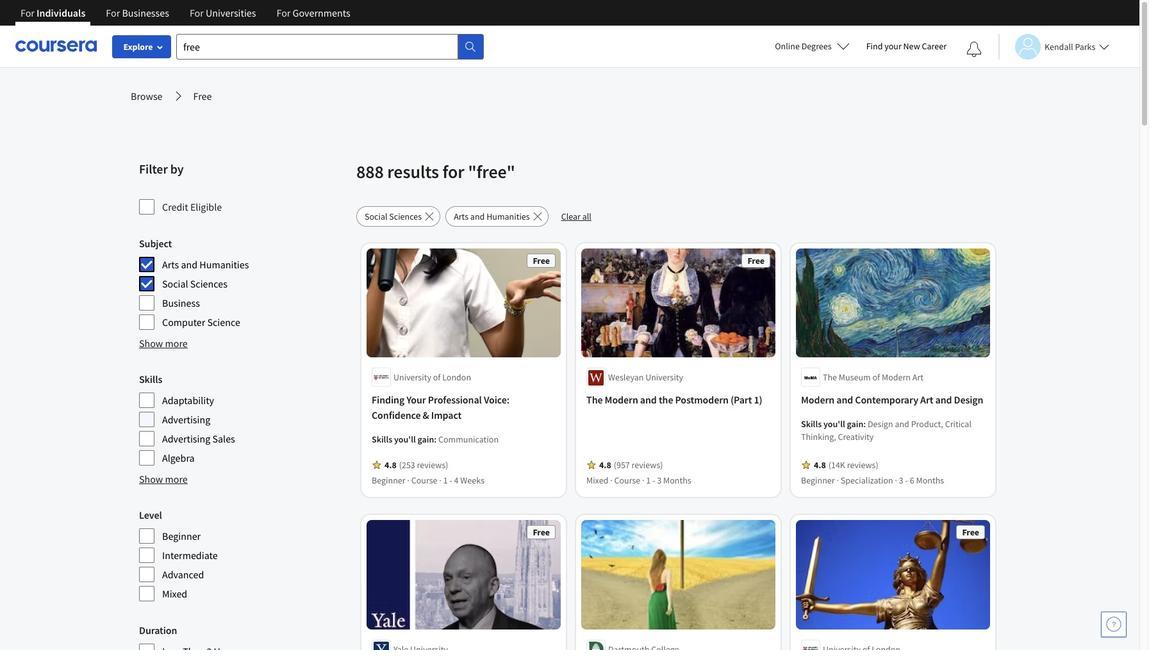 Task type: describe. For each thing, give the bounding box(es) containing it.
modern and contemporary art and design
[[802, 394, 984, 407]]

(14k
[[829, 460, 846, 472]]

888
[[357, 160, 384, 183]]

gain for communication
[[418, 434, 434, 446]]

intermediate
[[162, 550, 218, 562]]

skills you'll gain : communication
[[372, 434, 499, 446]]

professional
[[428, 394, 482, 407]]

show more button for computer science
[[139, 336, 188, 351]]

4.8 for finding your professional voice: confidence & impact
[[385, 460, 397, 472]]

the
[[659, 394, 674, 407]]

skills you'll gain :
[[802, 419, 868, 431]]

universities
[[206, 6, 256, 19]]

for individuals
[[21, 6, 86, 19]]

(253
[[399, 460, 415, 472]]

results
[[388, 160, 439, 183]]

social inside subject "group"
[[162, 278, 188, 291]]

explore
[[123, 41, 153, 53]]

show more button for algebra
[[139, 472, 188, 487]]

wesleyan university
[[609, 372, 684, 384]]

show for algebra
[[139, 473, 163, 486]]

humanities inside subject "group"
[[200, 258, 249, 271]]

credit
[[162, 201, 188, 214]]

mixed for mixed
[[162, 588, 187, 601]]

beginner for beginner · specialization · 3 - 6 months
[[802, 476, 835, 487]]

modern and contemporary art and design link
[[802, 393, 986, 408]]

&
[[423, 409, 429, 422]]

clear all button
[[554, 207, 600, 227]]

business
[[162, 297, 200, 310]]

level
[[139, 509, 162, 522]]

businesses
[[122, 6, 169, 19]]

show more for algebra
[[139, 473, 188, 486]]

parks
[[1076, 41, 1096, 52]]

beginner · specialization · 3 - 6 months
[[802, 476, 945, 487]]

the modern and the postmodern (part 1)
[[587, 394, 763, 407]]

you'll for communication
[[394, 434, 416, 446]]

advertising for advertising
[[162, 414, 211, 426]]

kendall parks button
[[999, 34, 1110, 59]]

computer science
[[162, 316, 240, 329]]

finding your professional voice: confidence & impact
[[372, 394, 510, 422]]

for for universities
[[190, 6, 204, 19]]

wesleyan
[[609, 372, 644, 384]]

career
[[923, 40, 947, 52]]

6
[[911, 476, 915, 487]]

level group
[[139, 508, 349, 603]]

weeks
[[461, 476, 485, 487]]

and inside the design and product, critical thinking, creativity
[[896, 419, 910, 431]]

1 · from the left
[[408, 476, 410, 487]]

more for computer science
[[165, 337, 188, 350]]

degrees
[[802, 40, 832, 52]]

mixed · course · 1 - 3 months
[[587, 476, 692, 487]]

2 4.8 from the left
[[600, 460, 612, 472]]

all
[[583, 211, 592, 223]]

for for individuals
[[21, 6, 35, 19]]

arts and humanities inside button
[[454, 211, 530, 223]]

design and product, critical thinking, creativity
[[802, 419, 972, 443]]

advertising for advertising sales
[[162, 433, 211, 446]]

thinking,
[[802, 432, 837, 443]]

impact
[[431, 409, 462, 422]]

modern inside "link"
[[802, 394, 835, 407]]

arts and humanities inside subject "group"
[[162, 258, 249, 271]]

algebra
[[162, 452, 195, 465]]

online degrees
[[776, 40, 832, 52]]

duration
[[139, 625, 177, 637]]

for universities
[[190, 6, 256, 19]]

for for governments
[[277, 6, 291, 19]]

sciences inside subject "group"
[[190, 278, 228, 291]]

online degrees button
[[765, 32, 860, 60]]

browse link
[[131, 89, 163, 104]]

your
[[407, 394, 426, 407]]

help center image
[[1107, 618, 1122, 633]]

social inside button
[[365, 211, 388, 223]]

product,
[[912, 419, 944, 431]]

the for the museum of modern art
[[823, 372, 838, 384]]

1 3 from the left
[[658, 476, 662, 487]]

the modern and the postmodern (part 1) link
[[587, 393, 771, 408]]

kendall
[[1045, 41, 1074, 52]]

filter
[[139, 161, 168, 177]]

the for the modern and the postmodern (part 1)
[[587, 394, 603, 407]]

4.8 (957 reviews)
[[600, 460, 663, 472]]

4.8 for modern and contemporary art and design
[[814, 460, 826, 472]]

and left the "the"
[[641, 394, 657, 407]]

arts and humanities button
[[446, 207, 549, 227]]

clear
[[562, 211, 581, 223]]

beginner · course · 1 - 4 weeks
[[372, 476, 485, 487]]

0 vertical spatial art
[[913, 372, 924, 384]]

subject
[[139, 237, 172, 250]]

university of london
[[394, 372, 471, 384]]

individuals
[[37, 6, 86, 19]]

kendall parks
[[1045, 41, 1096, 52]]

course for (957
[[615, 476, 641, 487]]

more for algebra
[[165, 473, 188, 486]]

beginner for beginner
[[162, 530, 201, 543]]

3 · from the left
[[611, 476, 613, 487]]

voice:
[[484, 394, 510, 407]]

advertising sales
[[162, 433, 235, 446]]

find
[[867, 40, 883, 52]]

contemporary
[[856, 394, 919, 407]]

6 · from the left
[[896, 476, 898, 487]]

show more for computer science
[[139, 337, 188, 350]]

museum
[[839, 372, 871, 384]]

design inside the design and product, critical thinking, creativity
[[868, 419, 894, 431]]

duration group
[[139, 623, 349, 651]]

2 reviews) from the left
[[632, 460, 663, 472]]

and up critical
[[936, 394, 953, 407]]

for businesses
[[106, 6, 169, 19]]



Task type: vqa. For each thing, say whether or not it's contained in the screenshot.
MORE
yes



Task type: locate. For each thing, give the bounding box(es) containing it.
modern
[[882, 372, 911, 384], [605, 394, 639, 407], [802, 394, 835, 407]]

2 horizontal spatial skills
[[802, 419, 822, 431]]

skills group
[[139, 372, 349, 467]]

show more down computer
[[139, 337, 188, 350]]

and left the product,
[[896, 419, 910, 431]]

2 for from the left
[[106, 6, 120, 19]]

mixed down the advanced on the left of page
[[162, 588, 187, 601]]

5 · from the left
[[837, 476, 839, 487]]

- left "6"
[[906, 476, 909, 487]]

new
[[904, 40, 921, 52]]

2 show from the top
[[139, 473, 163, 486]]

design down contemporary
[[868, 419, 894, 431]]

for governments
[[277, 6, 351, 19]]

arts down subject
[[162, 258, 179, 271]]

you'll up the (253
[[394, 434, 416, 446]]

1 course from the left
[[412, 476, 438, 487]]

1 horizontal spatial -
[[653, 476, 656, 487]]

and inside button
[[471, 211, 485, 223]]

2 advertising from the top
[[162, 433, 211, 446]]

finding
[[372, 394, 405, 407]]

1 vertical spatial show
[[139, 473, 163, 486]]

1 vertical spatial humanities
[[200, 258, 249, 271]]

1 vertical spatial sciences
[[190, 278, 228, 291]]

None search field
[[176, 34, 484, 59]]

4 · from the left
[[643, 476, 645, 487]]

show for computer science
[[139, 337, 163, 350]]

show more button down computer
[[139, 336, 188, 351]]

for for businesses
[[106, 6, 120, 19]]

advertising up algebra
[[162, 433, 211, 446]]

1 vertical spatial :
[[434, 434, 437, 446]]

science
[[207, 316, 240, 329]]

1 horizontal spatial mixed
[[587, 476, 609, 487]]

0 horizontal spatial mixed
[[162, 588, 187, 601]]

0 vertical spatial gain
[[848, 419, 864, 431]]

0 horizontal spatial 4.8
[[385, 460, 397, 472]]

modern up skills you'll gain :
[[802, 394, 835, 407]]

1 vertical spatial more
[[165, 473, 188, 486]]

skills inside group
[[139, 373, 162, 386]]

beginner inside "level" group
[[162, 530, 201, 543]]

more down computer
[[165, 337, 188, 350]]

4 for from the left
[[277, 6, 291, 19]]

4.8 left the (253
[[385, 460, 397, 472]]

0 horizontal spatial the
[[587, 394, 603, 407]]

3 reviews) from the left
[[848, 460, 879, 472]]

reviews) for modern
[[848, 460, 879, 472]]

you'll for :
[[824, 419, 846, 431]]

modern down wesleyan
[[605, 394, 639, 407]]

0 horizontal spatial reviews)
[[417, 460, 449, 472]]

1 for from the left
[[21, 6, 35, 19]]

show down computer
[[139, 337, 163, 350]]

0 vertical spatial you'll
[[824, 419, 846, 431]]

0 horizontal spatial skills
[[139, 373, 162, 386]]

specialization
[[841, 476, 894, 487]]

2 · from the left
[[440, 476, 442, 487]]

online
[[776, 40, 800, 52]]

1 horizontal spatial :
[[864, 419, 867, 431]]

·
[[408, 476, 410, 487], [440, 476, 442, 487], [611, 476, 613, 487], [643, 476, 645, 487], [837, 476, 839, 487], [896, 476, 898, 487]]

skills down the confidence
[[372, 434, 393, 446]]

0 vertical spatial design
[[955, 394, 984, 407]]

reviews) up the specialization
[[848, 460, 879, 472]]

course down 4.8 (253 reviews)
[[412, 476, 438, 487]]

and up business
[[181, 258, 198, 271]]

0 vertical spatial show
[[139, 337, 163, 350]]

art
[[913, 372, 924, 384], [921, 394, 934, 407]]

2 university from the left
[[646, 372, 684, 384]]

1 4.8 from the left
[[385, 460, 397, 472]]

- down 4.8 (957 reviews) in the right of the page
[[653, 476, 656, 487]]

sciences up business
[[190, 278, 228, 291]]

0 vertical spatial the
[[823, 372, 838, 384]]

2 horizontal spatial beginner
[[802, 476, 835, 487]]

social up business
[[162, 278, 188, 291]]

What do you want to learn? text field
[[176, 34, 459, 59]]

0 horizontal spatial social
[[162, 278, 188, 291]]

for
[[443, 160, 465, 183]]

: up 'creativity'
[[864, 419, 867, 431]]

by
[[170, 161, 184, 177]]

3 left "6"
[[900, 476, 904, 487]]

1 show from the top
[[139, 337, 163, 350]]

0 horizontal spatial of
[[433, 372, 441, 384]]

the
[[823, 372, 838, 384], [587, 394, 603, 407]]

1 vertical spatial social
[[162, 278, 188, 291]]

1 vertical spatial art
[[921, 394, 934, 407]]

0 vertical spatial mixed
[[587, 476, 609, 487]]

0 vertical spatial advertising
[[162, 414, 211, 426]]

social sciences up business
[[162, 278, 228, 291]]

1 advertising from the top
[[162, 414, 211, 426]]

2 more from the top
[[165, 473, 188, 486]]

arts inside button
[[454, 211, 469, 223]]

1 for 4
[[444, 476, 448, 487]]

0 horizontal spatial you'll
[[394, 434, 416, 446]]

0 horizontal spatial modern
[[605, 394, 639, 407]]

clear all
[[562, 211, 592, 223]]

1 of from the left
[[433, 372, 441, 384]]

months for mixed · course · 1 - 3 months
[[664, 476, 692, 487]]

0 horizontal spatial gain
[[418, 434, 434, 446]]

"free"
[[468, 160, 516, 183]]

0 vertical spatial more
[[165, 337, 188, 350]]

reviews) up mixed · course · 1 - 3 months
[[632, 460, 663, 472]]

2 months from the left
[[917, 476, 945, 487]]

design up critical
[[955, 394, 984, 407]]

0 horizontal spatial sciences
[[190, 278, 228, 291]]

show down algebra
[[139, 473, 163, 486]]

3 for from the left
[[190, 6, 204, 19]]

beginner down the (253
[[372, 476, 406, 487]]

arts down for
[[454, 211, 469, 223]]

humanities down ""free""
[[487, 211, 530, 223]]

show more button
[[139, 336, 188, 351], [139, 472, 188, 487]]

critical
[[946, 419, 972, 431]]

creativity
[[839, 432, 874, 443]]

beginner up intermediate
[[162, 530, 201, 543]]

show more down algebra
[[139, 473, 188, 486]]

1 1 from the left
[[444, 476, 448, 487]]

find your new career link
[[860, 38, 954, 55]]

reviews) for finding
[[417, 460, 449, 472]]

skills for skills you'll gain :
[[802, 419, 822, 431]]

1 horizontal spatial sciences
[[389, 211, 422, 223]]

social down 888
[[365, 211, 388, 223]]

4.8
[[385, 460, 397, 472], [600, 460, 612, 472], [814, 460, 826, 472]]

find your new career
[[867, 40, 947, 52]]

mixed for mixed · course · 1 - 3 months
[[587, 476, 609, 487]]

1 horizontal spatial design
[[955, 394, 984, 407]]

1 vertical spatial arts and humanities
[[162, 258, 249, 271]]

advertising
[[162, 414, 211, 426], [162, 433, 211, 446]]

0 horizontal spatial 3
[[658, 476, 662, 487]]

1 horizontal spatial skills
[[372, 434, 393, 446]]

university up the "the"
[[646, 372, 684, 384]]

888 results for "free"
[[357, 160, 516, 183]]

1 horizontal spatial university
[[646, 372, 684, 384]]

1 horizontal spatial reviews)
[[632, 460, 663, 472]]

1 horizontal spatial 3
[[900, 476, 904, 487]]

humanities inside button
[[487, 211, 530, 223]]

0 vertical spatial arts and humanities
[[454, 211, 530, 223]]

skills for skills you'll gain : communication
[[372, 434, 393, 446]]

3 4.8 from the left
[[814, 460, 826, 472]]

eligible
[[190, 201, 222, 214]]

- for finding your professional voice: confidence & impact
[[450, 476, 453, 487]]

1 horizontal spatial 1
[[647, 476, 651, 487]]

of left london
[[433, 372, 441, 384]]

0 horizontal spatial arts and humanities
[[162, 258, 249, 271]]

reviews)
[[417, 460, 449, 472], [632, 460, 663, 472], [848, 460, 879, 472]]

0 vertical spatial show more
[[139, 337, 188, 350]]

skills up thinking,
[[802, 419, 822, 431]]

1 for 3
[[647, 476, 651, 487]]

and down museum
[[837, 394, 854, 407]]

1 horizontal spatial beginner
[[372, 476, 406, 487]]

course down 4.8 (957 reviews) in the right of the page
[[615, 476, 641, 487]]

2 horizontal spatial -
[[906, 476, 909, 487]]

1 horizontal spatial social
[[365, 211, 388, 223]]

arts and humanities up business
[[162, 258, 249, 271]]

for left individuals
[[21, 6, 35, 19]]

: for :
[[864, 419, 867, 431]]

0 horizontal spatial -
[[450, 476, 453, 487]]

0 horizontal spatial 1
[[444, 476, 448, 487]]

you'll
[[824, 419, 846, 431], [394, 434, 416, 446]]

art up the product,
[[921, 394, 934, 407]]

and down ""free""
[[471, 211, 485, 223]]

2 - from the left
[[653, 476, 656, 487]]

2 vertical spatial skills
[[372, 434, 393, 446]]

social sciences down results
[[365, 211, 422, 223]]

1 show more button from the top
[[139, 336, 188, 351]]

2 horizontal spatial reviews)
[[848, 460, 879, 472]]

show notifications image
[[967, 42, 983, 57]]

0 horizontal spatial :
[[434, 434, 437, 446]]

art inside "link"
[[921, 394, 934, 407]]

1 - from the left
[[450, 476, 453, 487]]

filter by
[[139, 161, 184, 177]]

governments
[[293, 6, 351, 19]]

0 horizontal spatial beginner
[[162, 530, 201, 543]]

skills up adaptability
[[139, 373, 162, 386]]

(part
[[731, 394, 753, 407]]

arts and humanities
[[454, 211, 530, 223], [162, 258, 249, 271]]

: down impact
[[434, 434, 437, 446]]

adaptability
[[162, 394, 214, 407]]

1 vertical spatial arts
[[162, 258, 179, 271]]

1 reviews) from the left
[[417, 460, 449, 472]]

1 university from the left
[[394, 372, 432, 384]]

1 vertical spatial skills
[[802, 419, 822, 431]]

0 horizontal spatial course
[[412, 476, 438, 487]]

0 vertical spatial social
[[365, 211, 388, 223]]

0 vertical spatial arts
[[454, 211, 469, 223]]

design inside "link"
[[955, 394, 984, 407]]

2 show more from the top
[[139, 473, 188, 486]]

3
[[658, 476, 662, 487], [900, 476, 904, 487]]

1 vertical spatial you'll
[[394, 434, 416, 446]]

1 vertical spatial the
[[587, 394, 603, 407]]

modern up modern and contemporary art and design "link" on the right
[[882, 372, 911, 384]]

2 3 from the left
[[900, 476, 904, 487]]

finding your professional voice: confidence & impact link
[[372, 393, 556, 424]]

london
[[443, 372, 471, 384]]

postmodern
[[676, 394, 729, 407]]

1 horizontal spatial gain
[[848, 419, 864, 431]]

1 vertical spatial advertising
[[162, 433, 211, 446]]

communication
[[439, 434, 499, 446]]

subject group
[[139, 236, 349, 331]]

2 horizontal spatial 4.8
[[814, 460, 826, 472]]

2 horizontal spatial modern
[[882, 372, 911, 384]]

0 horizontal spatial social sciences
[[162, 278, 228, 291]]

0 vertical spatial social sciences
[[365, 211, 422, 223]]

gain up 'creativity'
[[848, 419, 864, 431]]

1 more from the top
[[165, 337, 188, 350]]

2 show more button from the top
[[139, 472, 188, 487]]

(957
[[614, 460, 630, 472]]

1 horizontal spatial humanities
[[487, 211, 530, 223]]

1 horizontal spatial arts
[[454, 211, 469, 223]]

and inside subject "group"
[[181, 258, 198, 271]]

skills for skills
[[139, 373, 162, 386]]

mixed
[[587, 476, 609, 487], [162, 588, 187, 601]]

1 months from the left
[[664, 476, 692, 487]]

reviews) up "beginner · course · 1 - 4 weeks"
[[417, 460, 449, 472]]

0 vertical spatial humanities
[[487, 211, 530, 223]]

mixed inside "level" group
[[162, 588, 187, 601]]

1 vertical spatial gain
[[418, 434, 434, 446]]

advertising down adaptability
[[162, 414, 211, 426]]

your
[[885, 40, 902, 52]]

explore button
[[112, 35, 171, 58]]

computer
[[162, 316, 205, 329]]

mixed down 4.8 (957 reviews) in the right of the page
[[587, 476, 609, 487]]

beginner for beginner · course · 1 - 4 weeks
[[372, 476, 406, 487]]

social sciences button
[[357, 207, 441, 227]]

browse
[[131, 90, 163, 103]]

1 horizontal spatial you'll
[[824, 419, 846, 431]]

4.8 (253 reviews)
[[385, 460, 449, 472]]

the museum of modern art
[[823, 372, 924, 384]]

sciences down results
[[389, 211, 422, 223]]

1 horizontal spatial of
[[873, 372, 881, 384]]

0 horizontal spatial design
[[868, 419, 894, 431]]

coursera image
[[15, 36, 97, 57]]

advanced
[[162, 569, 204, 582]]

: for communication
[[434, 434, 437, 446]]

1 horizontal spatial modern
[[802, 394, 835, 407]]

0 horizontal spatial humanities
[[200, 258, 249, 271]]

months for beginner · specialization · 3 - 6 months
[[917, 476, 945, 487]]

1 down 4.8 (957 reviews) in the right of the page
[[647, 476, 651, 487]]

show more
[[139, 337, 188, 350], [139, 473, 188, 486]]

social sciences
[[365, 211, 422, 223], [162, 278, 228, 291]]

0 vertical spatial skills
[[139, 373, 162, 386]]

0 horizontal spatial arts
[[162, 258, 179, 271]]

gain down &
[[418, 434, 434, 446]]

0 vertical spatial :
[[864, 419, 867, 431]]

1 show more from the top
[[139, 337, 188, 350]]

beginner down (14k
[[802, 476, 835, 487]]

confidence
[[372, 409, 421, 422]]

arts and humanities down ""free""
[[454, 211, 530, 223]]

for
[[21, 6, 35, 19], [106, 6, 120, 19], [190, 6, 204, 19], [277, 6, 291, 19]]

1 vertical spatial social sciences
[[162, 278, 228, 291]]

social sciences inside subject "group"
[[162, 278, 228, 291]]

1 vertical spatial show more button
[[139, 472, 188, 487]]

credit eligible
[[162, 201, 222, 214]]

1 horizontal spatial social sciences
[[365, 211, 422, 223]]

0 horizontal spatial university
[[394, 372, 432, 384]]

- left 4
[[450, 476, 453, 487]]

4.8 left (957
[[600, 460, 612, 472]]

1 horizontal spatial months
[[917, 476, 945, 487]]

skills
[[139, 373, 162, 386], [802, 419, 822, 431], [372, 434, 393, 446]]

arts inside subject "group"
[[162, 258, 179, 271]]

banner navigation
[[10, 0, 361, 35]]

sales
[[213, 433, 235, 446]]

for left 'universities'
[[190, 6, 204, 19]]

show more button down algebra
[[139, 472, 188, 487]]

of
[[433, 372, 441, 384], [873, 372, 881, 384]]

0 vertical spatial sciences
[[389, 211, 422, 223]]

3 down 4.8 (957 reviews) in the right of the page
[[658, 476, 662, 487]]

0 horizontal spatial months
[[664, 476, 692, 487]]

humanities up science on the left
[[200, 258, 249, 271]]

1 vertical spatial design
[[868, 419, 894, 431]]

1 left 4
[[444, 476, 448, 487]]

you'll up thinking,
[[824, 419, 846, 431]]

sciences inside button
[[389, 211, 422, 223]]

2 of from the left
[[873, 372, 881, 384]]

1 vertical spatial mixed
[[162, 588, 187, 601]]

3 - from the left
[[906, 476, 909, 487]]

for left governments
[[277, 6, 291, 19]]

4.8 left (14k
[[814, 460, 826, 472]]

1 horizontal spatial arts and humanities
[[454, 211, 530, 223]]

free
[[193, 90, 212, 103], [533, 255, 550, 267], [748, 255, 765, 267], [533, 527, 550, 539], [963, 527, 980, 539]]

1 vertical spatial show more
[[139, 473, 188, 486]]

2 course from the left
[[615, 476, 641, 487]]

2 1 from the left
[[647, 476, 651, 487]]

gain for :
[[848, 419, 864, 431]]

social sciences inside button
[[365, 211, 422, 223]]

4
[[454, 476, 459, 487]]

course for (253
[[412, 476, 438, 487]]

- for modern and contemporary art and design
[[906, 476, 909, 487]]

university up 'your'
[[394, 372, 432, 384]]

more down algebra
[[165, 473, 188, 486]]

design
[[955, 394, 984, 407], [868, 419, 894, 431]]

4.8 (14k reviews)
[[814, 460, 879, 472]]

more
[[165, 337, 188, 350], [165, 473, 188, 486]]

1 horizontal spatial the
[[823, 372, 838, 384]]

of right museum
[[873, 372, 881, 384]]

art up modern and contemporary art and design "link" on the right
[[913, 372, 924, 384]]

1 horizontal spatial course
[[615, 476, 641, 487]]

for left businesses
[[106, 6, 120, 19]]

0 vertical spatial show more button
[[139, 336, 188, 351]]

1 horizontal spatial 4.8
[[600, 460, 612, 472]]



